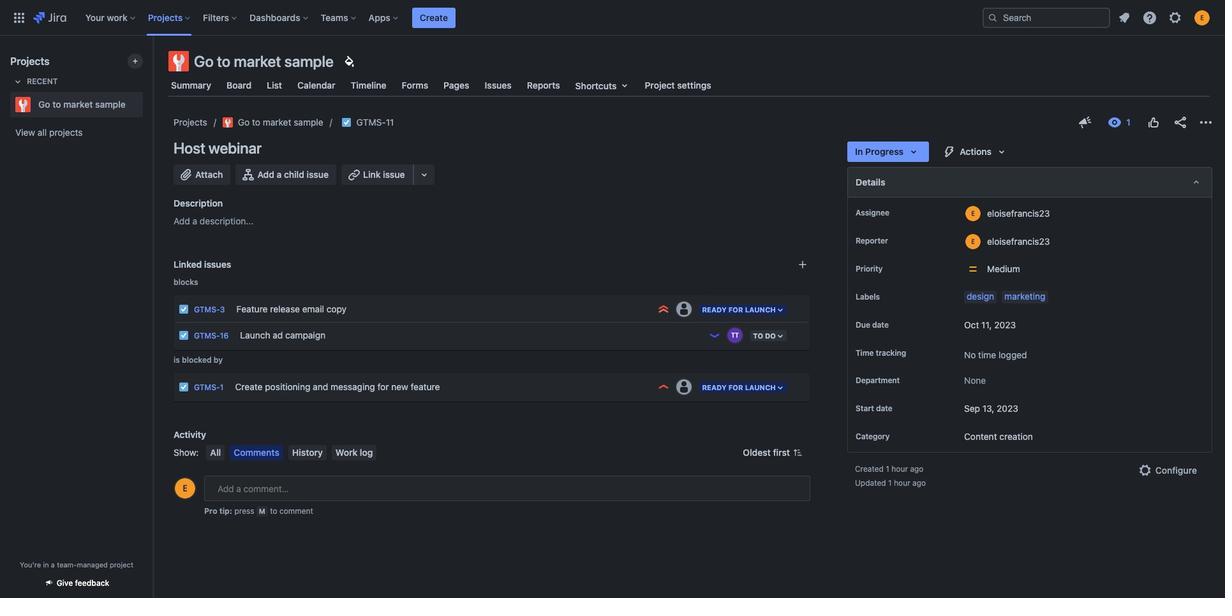 Task type: describe. For each thing, give the bounding box(es) containing it.
time
[[979, 350, 997, 361]]

is
[[174, 356, 180, 365]]

add a child issue button
[[236, 165, 336, 185]]

feature release email copy link
[[231, 297, 653, 322]]

link an issue image
[[798, 260, 808, 270]]

new
[[391, 381, 408, 392]]

reports link
[[525, 74, 563, 97]]

you're
[[20, 561, 41, 569]]

oldest
[[743, 447, 771, 458]]

projects link
[[174, 115, 207, 130]]

give feedback image
[[1078, 115, 1093, 130]]

2023 for oct 11, 2023
[[995, 320, 1016, 331]]

gtms- for 1
[[194, 383, 220, 393]]

work
[[107, 12, 127, 23]]

1 for gtms-
[[220, 383, 224, 393]]

design link
[[964, 291, 997, 304]]

marketing
[[1005, 291, 1046, 302]]

gtms- for 16
[[194, 331, 220, 341]]

give
[[57, 579, 73, 589]]

actions image
[[1199, 115, 1214, 130]]

gtms- for 3
[[194, 305, 220, 315]]

gtms-3 link
[[194, 305, 225, 315]]

history button
[[288, 446, 327, 461]]

profile image of eloisefrancis23 image
[[175, 479, 195, 499]]

content creation
[[964, 432, 1033, 443]]

add for add a child issue
[[258, 169, 274, 180]]

settings image
[[1168, 10, 1183, 25]]

feedback
[[75, 579, 109, 589]]

description
[[174, 198, 223, 209]]

reporter
[[856, 236, 888, 246]]

pro
[[204, 507, 217, 516]]

in
[[43, 561, 49, 569]]

work
[[336, 447, 358, 458]]

forms
[[402, 80, 428, 91]]

to down recent
[[53, 99, 61, 110]]

linked issues
[[174, 259, 231, 270]]

none
[[964, 376, 986, 386]]

1 vertical spatial projects
[[10, 56, 50, 67]]

list
[[267, 80, 282, 91]]

launch
[[240, 330, 270, 341]]

show:
[[174, 447, 199, 458]]

all
[[210, 447, 221, 458]]

calendar link
[[295, 74, 338, 97]]

work log
[[336, 447, 373, 458]]

2 vertical spatial market
[[263, 117, 291, 128]]

list link
[[264, 74, 285, 97]]

issues
[[204, 259, 231, 270]]

projects
[[49, 127, 83, 138]]

give feedback button
[[36, 573, 117, 594]]

settings
[[677, 80, 712, 91]]

go to market sample image
[[223, 117, 233, 128]]

time tracking
[[856, 349, 907, 358]]

shortcuts button
[[573, 74, 635, 97]]

oldest first button
[[736, 446, 811, 461]]

vote options: no one has voted for this issue yet. image
[[1146, 115, 1162, 130]]

13,
[[983, 404, 995, 414]]

share image
[[1173, 115, 1188, 130]]

date for sep 13, 2023
[[876, 404, 893, 414]]

filters
[[203, 12, 229, 23]]

2 vertical spatial go
[[238, 117, 250, 128]]

create positioning and messaging for new feature link
[[230, 375, 653, 400]]

0 vertical spatial go
[[194, 52, 214, 70]]

set background color image
[[341, 54, 357, 69]]

work log button
[[332, 446, 377, 461]]

1 for created
[[886, 465, 890, 474]]

history
[[292, 447, 323, 458]]

created
[[855, 465, 884, 474]]

messaging
[[331, 381, 375, 392]]

link issue button
[[341, 165, 414, 185]]

blocked
[[182, 356, 212, 365]]

apps button
[[365, 7, 403, 28]]

primary element
[[8, 0, 983, 35]]

tip:
[[219, 507, 232, 516]]

no time logged
[[964, 350, 1027, 361]]

issue type: task image for feature release email copy
[[179, 304, 189, 315]]

details element
[[848, 167, 1213, 198]]

priority: low image
[[709, 329, 721, 342]]

Search field
[[983, 7, 1111, 28]]

host
[[174, 139, 205, 157]]

menu bar containing all
[[204, 446, 379, 461]]

ad
[[273, 330, 283, 341]]

notifications image
[[1117, 10, 1132, 25]]

1 vertical spatial hour
[[894, 479, 911, 489]]

configure link
[[1130, 461, 1205, 481]]

view all projects link
[[10, 121, 143, 144]]

content
[[964, 432, 997, 443]]

sample for the left go to market sample link
[[95, 99, 126, 110]]

m
[[259, 507, 265, 516]]

gtms-3
[[194, 305, 225, 315]]

gtms-1
[[194, 383, 224, 393]]

oct
[[964, 320, 979, 331]]

comments
[[234, 447, 280, 458]]

0 horizontal spatial a
[[51, 561, 55, 569]]

your work
[[85, 12, 127, 23]]

is blocked by
[[174, 356, 223, 365]]

launch ad campaign link
[[235, 323, 704, 349]]

give feedback
[[57, 579, 109, 589]]

create for create positioning and messaging for new feature
[[235, 381, 263, 392]]

you're in a team-managed project
[[20, 561, 133, 569]]

email
[[302, 304, 324, 314]]

0 horizontal spatial go to market sample link
[[10, 92, 138, 117]]

projects for projects dropdown button
[[148, 12, 183, 23]]

labels
[[856, 292, 880, 302]]

issue inside the link issue button
[[383, 169, 405, 180]]

project
[[110, 561, 133, 569]]

due date
[[856, 320, 889, 330]]

tab list containing summary
[[161, 74, 1218, 97]]

project
[[645, 80, 675, 91]]



Task type: vqa. For each thing, say whether or not it's contained in the screenshot.
22 button
no



Task type: locate. For each thing, give the bounding box(es) containing it.
by
[[214, 356, 223, 365]]

a inside button
[[277, 169, 282, 180]]

teams button
[[317, 7, 361, 28]]

1 right created
[[886, 465, 890, 474]]

updated
[[855, 479, 886, 489]]

ago right updated
[[913, 479, 926, 489]]

add to starred image
[[139, 97, 154, 112]]

priority: high image
[[658, 381, 670, 394]]

to up board
[[217, 52, 231, 70]]

1 horizontal spatial go
[[194, 52, 214, 70]]

design
[[967, 291, 995, 302]]

attach
[[195, 169, 223, 180]]

create right 'apps' dropdown button
[[420, 12, 448, 23]]

2 vertical spatial issue type: task image
[[179, 382, 189, 393]]

add a child issue
[[258, 169, 329, 180]]

gtms- right task 'image'
[[357, 117, 386, 128]]

pages
[[444, 80, 470, 91]]

2023
[[995, 320, 1016, 331], [997, 404, 1019, 414]]

2 vertical spatial 1
[[889, 479, 892, 489]]

help image
[[1143, 10, 1158, 25]]

create inside button
[[420, 12, 448, 23]]

0 vertical spatial 2023
[[995, 320, 1016, 331]]

market up the view all projects link
[[63, 99, 93, 110]]

11
[[386, 117, 394, 128]]

0 vertical spatial date
[[873, 320, 889, 330]]

priority: highest image
[[658, 303, 670, 316]]

issues link
[[482, 74, 514, 97]]

2023 right 13,
[[997, 404, 1019, 414]]

appswitcher icon image
[[11, 10, 27, 25]]

sample
[[284, 52, 334, 70], [95, 99, 126, 110], [294, 117, 323, 128]]

sample down 'calendar' link
[[294, 117, 323, 128]]

1 vertical spatial add
[[174, 216, 190, 227]]

created 1 hour ago updated 1 hour ago
[[855, 465, 926, 489]]

a for description...
[[192, 216, 197, 227]]

create
[[420, 12, 448, 23], [235, 381, 263, 392]]

1 vertical spatial sample
[[95, 99, 126, 110]]

view all projects
[[15, 127, 83, 138]]

1 down by
[[220, 383, 224, 393]]

0 vertical spatial create
[[420, 12, 448, 23]]

first
[[773, 447, 790, 458]]

issue type: task image left 'gtms-3'
[[179, 304, 189, 315]]

projects up recent
[[10, 56, 50, 67]]

2 vertical spatial sample
[[294, 117, 323, 128]]

1 vertical spatial a
[[192, 216, 197, 227]]

newest first image
[[793, 448, 803, 458]]

create left positioning
[[235, 381, 263, 392]]

0 vertical spatial issue type: task image
[[179, 304, 189, 315]]

gtms- up is blocked by
[[194, 331, 220, 341]]

gtms-16 link
[[194, 331, 229, 341]]

recent
[[27, 77, 58, 86]]

1 vertical spatial 2023
[[997, 404, 1019, 414]]

add for add a description...
[[174, 216, 190, 227]]

0 vertical spatial go to market sample
[[194, 52, 334, 70]]

assignee
[[856, 208, 890, 218]]

1 vertical spatial create
[[235, 381, 263, 392]]

go to market sample up list at the top left of the page
[[194, 52, 334, 70]]

0 horizontal spatial go
[[38, 99, 50, 110]]

1 vertical spatial go
[[38, 99, 50, 110]]

priority
[[856, 264, 883, 274]]

filters button
[[199, 7, 242, 28]]

0 vertical spatial 1
[[220, 383, 224, 393]]

go down recent
[[38, 99, 50, 110]]

dashboards button
[[246, 7, 313, 28]]

create for create
[[420, 12, 448, 23]]

1 issue type: task image from the top
[[179, 304, 189, 315]]

go right go to market sample icon at the left of the page
[[238, 117, 250, 128]]

tab list
[[161, 74, 1218, 97]]

sep 13, 2023
[[964, 404, 1019, 414]]

timeline link
[[348, 74, 389, 97]]

description...
[[200, 216, 254, 227]]

16
[[220, 331, 229, 341]]

timeline
[[351, 80, 387, 91]]

1 right updated
[[889, 479, 892, 489]]

board
[[227, 80, 252, 91]]

reports
[[527, 80, 560, 91]]

ago right created
[[910, 465, 924, 474]]

hour right created
[[892, 465, 908, 474]]

1 horizontal spatial create
[[420, 12, 448, 23]]

webinar
[[209, 139, 262, 157]]

medium
[[987, 264, 1020, 274]]

2023 for sep 13, 2023
[[997, 404, 1019, 414]]

issue type: task image left gtms-1
[[179, 382, 189, 393]]

a left child
[[277, 169, 282, 180]]

go to market sample up the view all projects link
[[38, 99, 126, 110]]

0 vertical spatial market
[[234, 52, 281, 70]]

oct 11, 2023
[[964, 320, 1016, 331]]

gtms-1 link
[[194, 383, 224, 393]]

issue
[[307, 169, 329, 180], [383, 169, 405, 180]]

collapse recent projects image
[[10, 74, 26, 89]]

date right start
[[876, 404, 893, 414]]

1 horizontal spatial a
[[192, 216, 197, 227]]

0 horizontal spatial create
[[235, 381, 263, 392]]

and
[[313, 381, 328, 392]]

a right "in"
[[51, 561, 55, 569]]

a down description
[[192, 216, 197, 227]]

3 issue type: task image from the top
[[179, 382, 189, 393]]

feature release email copy
[[236, 304, 347, 314]]

gtms- for 11
[[357, 117, 386, 128]]

configure
[[1156, 466, 1197, 476]]

sidebar navigation image
[[139, 51, 167, 77]]

host webinar
[[174, 139, 262, 157]]

summary
[[171, 80, 211, 91]]

issue type: task image
[[179, 304, 189, 315], [179, 331, 189, 341], [179, 382, 189, 393]]

0 vertical spatial hour
[[892, 465, 908, 474]]

sample up the calendar
[[284, 52, 334, 70]]

projects right "work"
[[148, 12, 183, 23]]

1 vertical spatial go to market sample
[[38, 99, 126, 110]]

campaign
[[285, 330, 326, 341]]

go up summary
[[194, 52, 214, 70]]

projects for the projects link
[[174, 117, 207, 128]]

2 issue from the left
[[383, 169, 405, 180]]

gtms-
[[357, 117, 386, 128], [194, 305, 220, 315], [194, 331, 220, 341], [194, 383, 220, 393]]

1 vertical spatial market
[[63, 99, 93, 110]]

add left child
[[258, 169, 274, 180]]

market
[[234, 52, 281, 70], [63, 99, 93, 110], [263, 117, 291, 128]]

banner containing your work
[[0, 0, 1226, 36]]

market down the list link
[[263, 117, 291, 128]]

press
[[235, 507, 254, 516]]

2 vertical spatial projects
[[174, 117, 207, 128]]

market up list at the top left of the page
[[234, 52, 281, 70]]

menu bar
[[204, 446, 379, 461]]

all
[[38, 127, 47, 138]]

category
[[856, 432, 890, 442]]

1 vertical spatial issue type: task image
[[179, 331, 189, 341]]

0 horizontal spatial issue
[[307, 169, 329, 180]]

sample for the rightmost go to market sample link
[[294, 117, 323, 128]]

2 horizontal spatial go
[[238, 117, 250, 128]]

issue type: task image up 'is' at the left of page
[[179, 331, 189, 341]]

1 vertical spatial date
[[876, 404, 893, 414]]

Add a comment… field
[[204, 476, 811, 502]]

issue type: task image for launch ad campaign
[[179, 331, 189, 341]]

your profile and settings image
[[1195, 10, 1210, 25]]

task image
[[341, 117, 351, 128]]

comment
[[280, 507, 313, 516]]

1 vertical spatial ago
[[913, 479, 926, 489]]

0 vertical spatial projects
[[148, 12, 183, 23]]

gtms-11 link
[[357, 115, 394, 130]]

banner
[[0, 0, 1226, 36]]

pro tip: press m to comment
[[204, 507, 313, 516]]

view
[[15, 127, 35, 138]]

2023 right the 11,
[[995, 320, 1016, 331]]

2 vertical spatial a
[[51, 561, 55, 569]]

forms link
[[399, 74, 431, 97]]

copy link to issue image
[[392, 117, 402, 127]]

issue right child
[[307, 169, 329, 180]]

2 vertical spatial go to market sample
[[238, 117, 323, 128]]

0 horizontal spatial add
[[174, 216, 190, 227]]

blocks
[[174, 278, 198, 287]]

activity
[[174, 430, 206, 440]]

1 horizontal spatial go to market sample link
[[223, 115, 323, 130]]

team-
[[57, 561, 77, 569]]

a for child
[[277, 169, 282, 180]]

terry turtle image
[[728, 328, 743, 343]]

gtms-11
[[357, 117, 394, 128]]

launch ad campaign
[[240, 330, 326, 341]]

go to market sample link down the list link
[[223, 115, 323, 130]]

positioning
[[265, 381, 310, 392]]

1 vertical spatial 1
[[886, 465, 890, 474]]

0 vertical spatial ago
[[910, 465, 924, 474]]

issue inside add a child issue button
[[307, 169, 329, 180]]

1 horizontal spatial issue
[[383, 169, 405, 180]]

go to market sample link
[[10, 92, 138, 117], [223, 115, 323, 130]]

go
[[194, 52, 214, 70], [38, 99, 50, 110], [238, 117, 250, 128]]

hour right updated
[[894, 479, 911, 489]]

add down description
[[174, 216, 190, 227]]

gtms- up gtms-16
[[194, 305, 220, 315]]

link web pages and more image
[[417, 167, 432, 183]]

link issue
[[363, 169, 405, 180]]

comments button
[[230, 446, 283, 461]]

issue type: task image for create positioning and messaging for new feature
[[179, 382, 189, 393]]

start date
[[856, 404, 893, 414]]

marketing link
[[1002, 291, 1048, 304]]

sample left add to starred icon
[[95, 99, 126, 110]]

search image
[[988, 12, 998, 23]]

add a description...
[[174, 216, 254, 227]]

pages link
[[441, 74, 472, 97]]

projects inside dropdown button
[[148, 12, 183, 23]]

0 vertical spatial add
[[258, 169, 274, 180]]

date for oct 11, 2023
[[873, 320, 889, 330]]

2 issue type: task image from the top
[[179, 331, 189, 341]]

to right go to market sample icon at the left of the page
[[252, 117, 260, 128]]

gtms- down is blocked by
[[194, 383, 220, 393]]

3
[[220, 305, 225, 315]]

0 vertical spatial sample
[[284, 52, 334, 70]]

sep
[[964, 404, 980, 414]]

jira image
[[33, 10, 66, 25], [33, 10, 66, 25]]

1 horizontal spatial add
[[258, 169, 274, 180]]

linked
[[174, 259, 202, 270]]

create project image
[[130, 56, 140, 66]]

0 vertical spatial a
[[277, 169, 282, 180]]

gtms-16
[[194, 331, 229, 341]]

summary link
[[169, 74, 214, 97]]

apps
[[369, 12, 391, 23]]

due
[[856, 320, 871, 330]]

add inside button
[[258, 169, 274, 180]]

2 horizontal spatial a
[[277, 169, 282, 180]]

go to market sample link up the view all projects link
[[10, 92, 138, 117]]

1 issue from the left
[[307, 169, 329, 180]]

date right due
[[873, 320, 889, 330]]

project settings
[[645, 80, 712, 91]]

logged
[[999, 350, 1027, 361]]

calendar
[[298, 80, 336, 91]]

projects up host
[[174, 117, 207, 128]]

issues
[[485, 80, 512, 91]]

to right m
[[270, 507, 277, 516]]

issue right "link"
[[383, 169, 405, 180]]

go to market sample down the list link
[[238, 117, 323, 128]]



